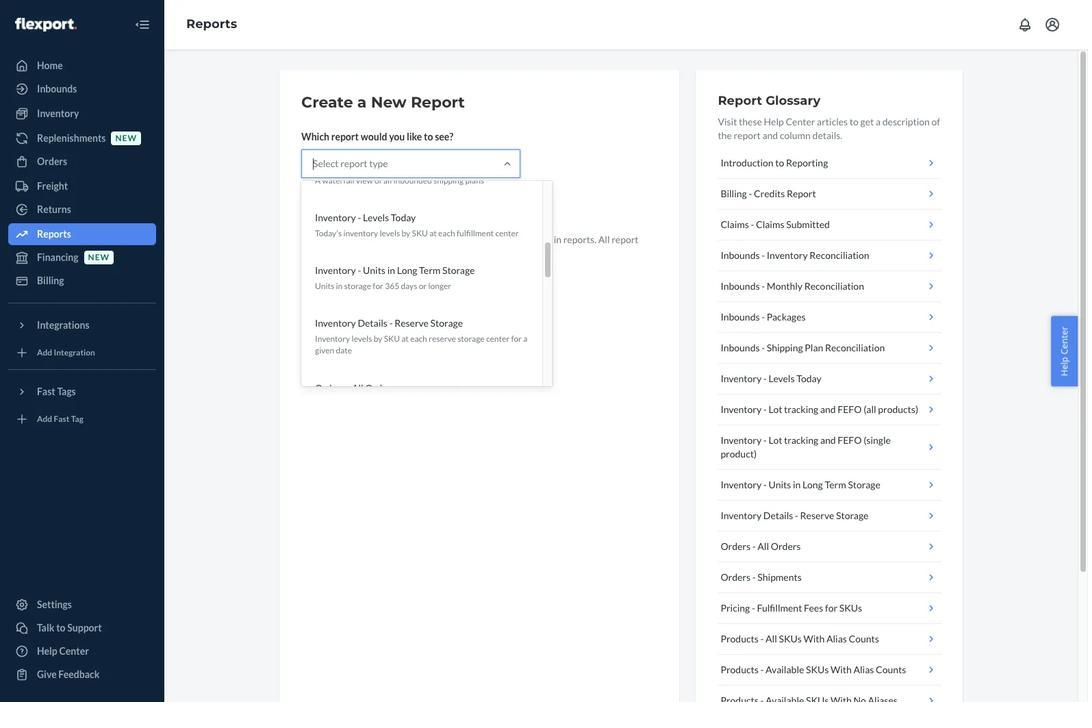 Task type: vqa. For each thing, say whether or not it's contained in the screenshot.


Task type: describe. For each thing, give the bounding box(es) containing it.
- for claims - claims submitted button
[[751, 219, 755, 230]]

would
[[361, 131, 387, 142]]

select report type
[[313, 158, 388, 169]]

time
[[414, 247, 435, 259]]

storage inside inventory details - reserve storage inventory levels by sku at each reserve storage center for a given date
[[458, 334, 485, 344]]

add integration link
[[8, 342, 156, 364]]

orders up freight
[[37, 156, 67, 167]]

visit
[[718, 116, 737, 127]]

fast inside dropdown button
[[37, 386, 55, 397]]

create a new report
[[301, 93, 465, 112]]

1 claims from the left
[[721, 219, 749, 230]]

reporting
[[786, 157, 828, 169]]

orders up the orders - shipments
[[721, 541, 751, 552]]

inventory - units in long term storage units in storage for 365 days or longer
[[315, 265, 475, 291]]

- for inbounds - monthly reconciliation button
[[762, 280, 765, 292]]

orders - all orders button
[[718, 532, 941, 562]]

products)
[[878, 404, 919, 415]]

orders link
[[8, 151, 156, 173]]

may
[[310, 234, 327, 245]]

inbounds - inventory reconciliation
[[721, 249, 870, 261]]

billing for billing
[[37, 275, 64, 286]]

365
[[385, 281, 399, 291]]

storage inside inventory - units in long term storage units in storage for 365 days or longer
[[344, 281, 371, 291]]

inventory for inventory - levels today today's inventory levels by sku at each fulfillment center
[[315, 212, 356, 223]]

orders - shipments button
[[718, 562, 941, 593]]

- down date
[[347, 382, 350, 394]]

to inside talk to support button
[[56, 622, 65, 634]]

returns
[[37, 203, 71, 215]]

you
[[389, 131, 405, 142]]

pricing - fulfillment fees for skus
[[721, 602, 863, 614]]

inventory - levels today
[[721, 373, 822, 384]]

inbounds - shipping plan reconciliation button
[[718, 333, 941, 364]]

inbounds for inbounds
[[37, 83, 77, 95]]

in left reports.
[[554, 234, 562, 245]]

0 horizontal spatial a
[[357, 93, 367, 112]]

inbounds - monthly reconciliation button
[[718, 271, 941, 302]]

- for orders - all orders button
[[753, 541, 756, 552]]

tracking for (all
[[784, 404, 819, 415]]

inventory - levels today button
[[718, 364, 941, 395]]

(utc).
[[436, 247, 463, 259]]

inventory for inventory - units in long term storage units in storage for 365 days or longer
[[315, 265, 356, 276]]

0 horizontal spatial center
[[59, 645, 89, 657]]

create report
[[313, 202, 373, 214]]

a
[[315, 175, 321, 186]]

1 vertical spatial fast
[[54, 414, 69, 424]]

introduction to reporting button
[[718, 148, 941, 179]]

inventory for inventory details - reserve storage inventory levels by sku at each reserve storage center for a given date
[[315, 317, 356, 329]]

hours
[[380, 234, 404, 245]]

credits
[[754, 188, 785, 199]]

products - all skus with alias counts
[[721, 633, 879, 645]]

in down fields
[[336, 281, 343, 291]]

integrations
[[37, 319, 89, 331]]

date
[[336, 346, 352, 356]]

to right 'like'
[[424, 131, 433, 142]]

support
[[67, 622, 102, 634]]

storage down inventory - units in long term storage button on the right bottom of the page
[[836, 510, 869, 521]]

for inside button
[[825, 602, 838, 614]]

inbounds - shipping plan reconciliation
[[721, 342, 885, 353]]

it
[[301, 234, 308, 245]]

settings link
[[8, 594, 156, 616]]

lot for inventory - lot tracking and fefo (all products)
[[769, 404, 783, 415]]

products - available skus with alias counts
[[721, 664, 907, 675]]

or
[[419, 281, 427, 291]]

today's
[[315, 228, 342, 238]]

orders down inventory details - reserve storage inventory levels by sku at each reserve storage center for a given date
[[365, 382, 395, 394]]

by for reserve
[[374, 334, 382, 344]]

give feedback
[[37, 669, 100, 680]]

- for inventory - units in long term storage button on the right bottom of the page
[[764, 479, 767, 491]]

- for inbounds - inventory reconciliation button
[[762, 249, 765, 261]]

counts for products - available skus with alias counts
[[876, 664, 907, 675]]

inventory - units in long term storage button
[[718, 470, 941, 501]]

be
[[502, 234, 512, 245]]

select
[[313, 158, 339, 169]]

type
[[369, 158, 388, 169]]

2
[[372, 234, 378, 245]]

each for today
[[438, 228, 455, 238]]

new for financing
[[88, 252, 110, 263]]

reconciliation inside button
[[826, 342, 885, 353]]

orders up shipments
[[771, 541, 801, 552]]

- for inventory - levels today button
[[764, 373, 767, 384]]

open notifications image
[[1017, 16, 1034, 33]]

products - available skus with alias counts button
[[718, 655, 941, 686]]

in right are
[[362, 247, 370, 259]]

inbounds for inbounds - packages
[[721, 311, 760, 323]]

add for add integration
[[37, 348, 52, 358]]

introduction to reporting
[[721, 157, 828, 169]]

of inside visit these help center articles to get a description of the report and column details.
[[932, 116, 941, 127]]

details for inventory details - reserve storage inventory levels by sku at each reserve storage center for a given date
[[358, 317, 388, 329]]

1 vertical spatial units
[[315, 281, 334, 291]]

inventory - lot tracking and fefo (all products) button
[[718, 395, 941, 425]]

1 horizontal spatial report
[[718, 93, 763, 108]]

claims - claims submitted
[[721, 219, 830, 230]]

0 horizontal spatial orders - all orders
[[315, 382, 395, 394]]

- for products - available skus with alias counts button in the bottom of the page
[[761, 664, 764, 675]]

longer
[[429, 281, 452, 291]]

universal
[[372, 247, 412, 259]]

inventory - lot tracking and fefo (single product) button
[[718, 425, 941, 470]]

help inside visit these help center articles to get a description of the report and column details.
[[764, 116, 784, 127]]

help center inside help center link
[[37, 645, 89, 657]]

like
[[407, 131, 422, 142]]

to left 2
[[362, 234, 371, 245]]

reflected
[[514, 234, 552, 245]]

orders down given
[[315, 382, 345, 394]]

create report button
[[301, 195, 384, 222]]

0 vertical spatial reports
[[186, 17, 237, 32]]

packages
[[767, 311, 806, 323]]

long for inventory - units in long term storage
[[803, 479, 823, 491]]

time
[[301, 247, 320, 259]]

the
[[718, 129, 732, 141]]

a waterfall view of all inbounded shipping plans
[[315, 175, 484, 186]]

today for inventory - levels today
[[797, 373, 822, 384]]

a inside inventory details - reserve storage inventory levels by sku at each reserve storage center for a given date
[[524, 334, 528, 344]]

integration
[[54, 348, 95, 358]]

storage inside inventory - units in long term storage units in storage for 365 days or longer
[[443, 265, 475, 276]]

inventory for inventory - lot tracking and fefo (all products)
[[721, 404, 762, 415]]

and inside visit these help center articles to get a description of the report and column details.
[[763, 129, 778, 141]]

fefo for (all
[[838, 404, 862, 415]]

inventory - levels today today's inventory levels by sku at each fulfillment center
[[315, 212, 519, 238]]

fefo for (single
[[838, 434, 862, 446]]

reconciliation for inbounds - inventory reconciliation
[[810, 249, 870, 261]]

inventory for inventory details - reserve storage
[[721, 510, 762, 521]]

- for products - all skus with alias counts button at the right of page
[[761, 633, 764, 645]]

inbounds - inventory reconciliation button
[[718, 240, 941, 271]]

center inside inventory - levels today today's inventory levels by sku at each fulfillment center
[[496, 228, 519, 238]]

today for inventory - levels today today's inventory levels by sku at each fulfillment center
[[391, 212, 416, 223]]

levels for inventory - levels today
[[769, 373, 795, 384]]

take
[[329, 234, 347, 245]]

fulfillment
[[757, 602, 802, 614]]

inventory details - reserve storage inventory levels by sku at each reserve storage center for a given date
[[315, 317, 528, 356]]

new
[[371, 93, 407, 112]]

counts for products - all skus with alias counts
[[849, 633, 879, 645]]

reserve for inventory details - reserve storage
[[801, 510, 835, 521]]

create for create report
[[313, 202, 343, 214]]

submitted
[[787, 219, 830, 230]]

lot for inventory - lot tracking and fefo (single product)
[[769, 434, 783, 446]]

add integration
[[37, 348, 95, 358]]

inbounds for inbounds - monthly reconciliation
[[721, 280, 760, 292]]

talk to support
[[37, 622, 102, 634]]

help center link
[[8, 641, 156, 662]]

new inside it may take up to 2 hours for new information to be reflected in reports. all report time fields are in universal time (utc).
[[420, 234, 438, 245]]

which
[[301, 131, 330, 142]]

inventory - lot tracking and fefo (single product)
[[721, 434, 891, 460]]

all inside it may take up to 2 hours for new information to be reflected in reports. all report time fields are in universal time (utc).
[[599, 234, 610, 245]]

- for inbounds - packages 'button'
[[762, 311, 765, 323]]

2 claims from the left
[[756, 219, 785, 230]]

all down fulfillment
[[766, 633, 777, 645]]

description
[[883, 116, 930, 127]]



Task type: locate. For each thing, give the bounding box(es) containing it.
term up inventory details - reserve storage button
[[825, 479, 847, 491]]

waterfall
[[322, 175, 355, 186]]

2 horizontal spatial help
[[1059, 357, 1071, 376]]

fefo inside button
[[838, 404, 862, 415]]

pricing
[[721, 602, 750, 614]]

counts
[[849, 633, 879, 645], [876, 664, 907, 675]]

home
[[37, 60, 63, 71]]

fields
[[322, 247, 345, 259]]

in inside button
[[793, 479, 801, 491]]

0 horizontal spatial levels
[[352, 334, 372, 344]]

levels
[[363, 212, 389, 223], [769, 373, 795, 384]]

claims - claims submitted button
[[718, 210, 941, 240]]

and down inventory - lot tracking and fefo (all products) button
[[821, 434, 836, 446]]

1 vertical spatial create
[[313, 202, 343, 214]]

- right pricing
[[752, 602, 755, 614]]

units down fields
[[315, 281, 334, 291]]

freight
[[37, 180, 68, 192]]

inbounds link
[[8, 78, 156, 100]]

sku for reserve
[[384, 334, 400, 344]]

today up hours at left top
[[391, 212, 416, 223]]

2 vertical spatial reconciliation
[[826, 342, 885, 353]]

fefo left (all
[[838, 404, 862, 415]]

1 vertical spatial a
[[876, 116, 881, 127]]

shipping
[[434, 175, 464, 186]]

inbounds for inbounds - shipping plan reconciliation
[[721, 342, 760, 353]]

inventory inside inventory - levels today today's inventory levels by sku at each fulfillment center
[[315, 212, 356, 223]]

orders - shipments
[[721, 571, 802, 583]]

today inside button
[[797, 373, 822, 384]]

visit these help center articles to get a description of the report and column details.
[[718, 116, 941, 141]]

1 horizontal spatial units
[[363, 265, 386, 276]]

0 vertical spatial fast
[[37, 386, 55, 397]]

- inside inventory - lot tracking and fefo (single product)
[[764, 434, 767, 446]]

details down 365
[[358, 317, 388, 329]]

0 vertical spatial reports link
[[186, 17, 237, 32]]

product)
[[721, 448, 757, 460]]

1 tracking from the top
[[784, 404, 819, 415]]

0 horizontal spatial long
[[397, 265, 417, 276]]

inbounds for inbounds - inventory reconciliation
[[721, 249, 760, 261]]

each for reserve
[[410, 334, 427, 344]]

reconciliation down inbounds - packages 'button'
[[826, 342, 885, 353]]

0 vertical spatial storage
[[344, 281, 371, 291]]

2 tracking from the top
[[784, 434, 819, 446]]

reserve down inventory - units in long term storage button on the right bottom of the page
[[801, 510, 835, 521]]

0 vertical spatial fefo
[[838, 404, 862, 415]]

fefo
[[838, 404, 862, 415], [838, 434, 862, 446]]

report down reporting
[[787, 188, 816, 199]]

add inside "link"
[[37, 348, 52, 358]]

1 add from the top
[[37, 348, 52, 358]]

report for select report type
[[341, 158, 368, 169]]

reconciliation for inbounds - monthly reconciliation
[[805, 280, 865, 292]]

1 vertical spatial with
[[831, 664, 852, 675]]

lot down inventory - levels today
[[769, 404, 783, 415]]

sku inside inventory details - reserve storage inventory levels by sku at each reserve storage center for a given date
[[384, 334, 400, 344]]

report glossary
[[718, 93, 821, 108]]

to left reporting
[[776, 157, 785, 169]]

storage inside inventory details - reserve storage inventory levels by sku at each reserve storage center for a given date
[[431, 317, 463, 329]]

0 vertical spatial center
[[496, 228, 519, 238]]

- inside 'button'
[[762, 311, 765, 323]]

long for inventory - units in long term storage units in storage for 365 days or longer
[[397, 265, 417, 276]]

levels inside inventory details - reserve storage inventory levels by sku at each reserve storage center for a given date
[[352, 334, 372, 344]]

inventory - lot tracking and fefo (all products)
[[721, 404, 919, 415]]

storage right reserve
[[458, 334, 485, 344]]

add fast tag
[[37, 414, 84, 424]]

report up the inventory
[[345, 202, 373, 214]]

1 horizontal spatial orders - all orders
[[721, 541, 801, 552]]

center right fulfillment
[[496, 228, 519, 238]]

by inside inventory details - reserve storage inventory levels by sku at each reserve storage center for a given date
[[374, 334, 382, 344]]

0 horizontal spatial by
[[374, 334, 382, 344]]

1 vertical spatial each
[[410, 334, 427, 344]]

inventory details - reserve storage
[[721, 510, 869, 521]]

at left reserve
[[402, 334, 409, 344]]

tracking inside inventory - lot tracking and fefo (single product)
[[784, 434, 819, 446]]

new up time
[[420, 234, 438, 245]]

days
[[401, 281, 417, 291]]

term inside button
[[825, 479, 847, 491]]

in
[[554, 234, 562, 245], [362, 247, 370, 259], [387, 265, 395, 276], [336, 281, 343, 291], [793, 479, 801, 491]]

storage down are
[[344, 281, 371, 291]]

- down fulfillment
[[761, 633, 764, 645]]

long up days
[[397, 265, 417, 276]]

0 horizontal spatial alias
[[827, 633, 847, 645]]

sku inside inventory - levels today today's inventory levels by sku at each fulfillment center
[[412, 228, 428, 238]]

0 horizontal spatial at
[[402, 334, 409, 344]]

report inside button
[[787, 188, 816, 199]]

inbounds
[[37, 83, 77, 95], [721, 249, 760, 261], [721, 280, 760, 292], [721, 311, 760, 323], [721, 342, 760, 353]]

for inside it may take up to 2 hours for new information to be reflected in reports. all report time fields are in universal time (utc).
[[406, 234, 418, 245]]

glossary
[[766, 93, 821, 108]]

0 vertical spatial a
[[357, 93, 367, 112]]

term for inventory - units in long term storage
[[825, 479, 847, 491]]

add down fast tags
[[37, 414, 52, 424]]

0 horizontal spatial term
[[419, 265, 441, 276]]

fast tags
[[37, 386, 76, 397]]

2 products from the top
[[721, 664, 759, 675]]

storage up reserve
[[431, 317, 463, 329]]

1 horizontal spatial billing
[[721, 188, 747, 199]]

- inside inventory - units in long term storage units in storage for 365 days or longer
[[358, 265, 361, 276]]

0 vertical spatial billing
[[721, 188, 747, 199]]

to inside visit these help center articles to get a description of the report and column details.
[[850, 116, 859, 127]]

alias down pricing - fulfillment fees for skus button at bottom
[[827, 633, 847, 645]]

details inside inventory details - reserve storage inventory levels by sku at each reserve storage center for a given date
[[358, 317, 388, 329]]

integrations button
[[8, 314, 156, 336]]

1 vertical spatial reports link
[[8, 223, 156, 245]]

0 vertical spatial new
[[115, 133, 137, 143]]

at inside inventory - levels today today's inventory levels by sku at each fulfillment center
[[430, 228, 437, 238]]

articles
[[817, 116, 848, 127]]

inventory inside inventory - units in long term storage units in storage for 365 days or longer
[[315, 265, 356, 276]]

report inside it may take up to 2 hours for new information to be reflected in reports. all report time fields are in universal time (utc).
[[612, 234, 639, 245]]

levels inside inventory - levels today today's inventory levels by sku at each fulfillment center
[[363, 212, 389, 223]]

inbounds up inbounds - packages on the right
[[721, 280, 760, 292]]

0 horizontal spatial billing
[[37, 275, 64, 286]]

with
[[804, 633, 825, 645], [831, 664, 852, 675]]

sku for today
[[412, 228, 428, 238]]

1 horizontal spatial at
[[430, 228, 437, 238]]

units for inventory - units in long term storage
[[769, 479, 791, 491]]

add fast tag link
[[8, 408, 156, 430]]

report up view
[[341, 158, 368, 169]]

center inside visit these help center articles to get a description of the report and column details.
[[786, 116, 815, 127]]

inventory for inventory - units in long term storage
[[721, 479, 762, 491]]

billing
[[721, 188, 747, 199], [37, 275, 64, 286]]

freight link
[[8, 175, 156, 197]]

levels right 2
[[380, 228, 400, 238]]

- up the inventory - units in long term storage
[[764, 434, 767, 446]]

- up the inventory
[[358, 212, 361, 223]]

1 products from the top
[[721, 633, 759, 645]]

units inside button
[[769, 479, 791, 491]]

- down claims - claims submitted
[[762, 249, 765, 261]]

- for the 'inventory - lot tracking and fefo (single product)' button
[[764, 434, 767, 446]]

2 fefo from the top
[[838, 434, 862, 446]]

add left integration on the left of the page
[[37, 348, 52, 358]]

at for today
[[430, 228, 437, 238]]

give
[[37, 669, 57, 680]]

orders - all orders inside orders - all orders button
[[721, 541, 801, 552]]

feedback
[[58, 669, 100, 680]]

replenishments
[[37, 132, 106, 144]]

reserve for inventory details - reserve storage inventory levels by sku at each reserve storage center for a given date
[[395, 317, 429, 329]]

to left be
[[491, 234, 500, 245]]

2 horizontal spatial units
[[769, 479, 791, 491]]

0 horizontal spatial reserve
[[395, 317, 429, 329]]

create for create a new report
[[301, 93, 353, 112]]

products inside products - all skus with alias counts button
[[721, 633, 759, 645]]

2 vertical spatial skus
[[806, 664, 829, 675]]

1 vertical spatial add
[[37, 414, 52, 424]]

0 vertical spatial lot
[[769, 404, 783, 415]]

introduction
[[721, 157, 774, 169]]

-
[[749, 188, 752, 199], [358, 212, 361, 223], [751, 219, 755, 230], [762, 249, 765, 261], [358, 265, 361, 276], [762, 280, 765, 292], [762, 311, 765, 323], [390, 317, 393, 329], [762, 342, 765, 353], [764, 373, 767, 384], [347, 382, 350, 394], [764, 404, 767, 415], [764, 434, 767, 446], [764, 479, 767, 491], [795, 510, 799, 521], [753, 541, 756, 552], [753, 571, 756, 583], [752, 602, 755, 614], [761, 633, 764, 645], [761, 664, 764, 675]]

for
[[406, 234, 418, 245], [373, 281, 384, 291], [511, 334, 522, 344], [825, 602, 838, 614]]

open account menu image
[[1045, 16, 1061, 33]]

0 vertical spatial create
[[301, 93, 353, 112]]

1 horizontal spatial long
[[803, 479, 823, 491]]

units up 365
[[363, 265, 386, 276]]

0 vertical spatial long
[[397, 265, 417, 276]]

long inside inventory - units in long term storage units in storage for 365 days or longer
[[397, 265, 417, 276]]

alias for products - all skus with alias counts
[[827, 633, 847, 645]]

report for which report would you like to see?
[[331, 131, 359, 142]]

1 vertical spatial center
[[486, 334, 510, 344]]

all
[[384, 175, 392, 186]]

talk
[[37, 622, 54, 634]]

today inside inventory - levels today today's inventory levels by sku at each fulfillment center
[[391, 212, 416, 223]]

tracking down inventory - lot tracking and fefo (all products)
[[784, 434, 819, 446]]

and
[[763, 129, 778, 141], [821, 404, 836, 415], [821, 434, 836, 446]]

0 horizontal spatial with
[[804, 633, 825, 645]]

0 horizontal spatial sku
[[384, 334, 400, 344]]

skus down products - all skus with alias counts button at the right of page
[[806, 664, 829, 675]]

- down inbounds - shipping plan reconciliation
[[764, 373, 767, 384]]

billing down financing
[[37, 275, 64, 286]]

alias inside products - available skus with alias counts button
[[854, 664, 874, 675]]

by for today
[[402, 228, 411, 238]]

- down inventory - levels today
[[764, 404, 767, 415]]

inventory for inventory - levels today
[[721, 373, 762, 384]]

flexport logo image
[[15, 18, 77, 31]]

1 horizontal spatial reports
[[186, 17, 237, 32]]

lot up the inventory - units in long term storage
[[769, 434, 783, 446]]

inbounds down inbounds - packages on the right
[[721, 342, 760, 353]]

term
[[419, 265, 441, 276], [825, 479, 847, 491]]

and inside button
[[821, 404, 836, 415]]

- for billing - credits report button
[[749, 188, 752, 199]]

1 vertical spatial products
[[721, 664, 759, 675]]

(single
[[864, 434, 891, 446]]

report up see?
[[411, 93, 465, 112]]

1 lot from the top
[[769, 404, 783, 415]]

term up or
[[419, 265, 441, 276]]

- left shipments
[[753, 571, 756, 583]]

get
[[861, 116, 874, 127]]

- down the inventory - units in long term storage
[[795, 510, 799, 521]]

- up the orders - shipments
[[753, 541, 756, 552]]

1 horizontal spatial alias
[[854, 664, 874, 675]]

billing down introduction
[[721, 188, 747, 199]]

2 horizontal spatial a
[[876, 116, 881, 127]]

and inside inventory - lot tracking and fefo (single product)
[[821, 434, 836, 446]]

- inside inventory details - reserve storage inventory levels by sku at each reserve storage center for a given date
[[390, 317, 393, 329]]

report inside visit these help center articles to get a description of the report and column details.
[[734, 129, 761, 141]]

levels inside button
[[769, 373, 795, 384]]

help inside button
[[1059, 357, 1071, 376]]

reconciliation down claims - claims submitted button
[[810, 249, 870, 261]]

0 horizontal spatial each
[[410, 334, 427, 344]]

center inside button
[[1059, 326, 1071, 354]]

report for billing - credits report
[[787, 188, 816, 199]]

at up time
[[430, 228, 437, 238]]

1 vertical spatial today
[[797, 373, 822, 384]]

orders - all orders up the orders - shipments
[[721, 541, 801, 552]]

each inside inventory details - reserve storage inventory levels by sku at each reserve storage center for a given date
[[410, 334, 427, 344]]

1 horizontal spatial storage
[[458, 334, 485, 344]]

claims down credits
[[756, 219, 785, 230]]

skus for all
[[779, 633, 802, 645]]

inventory for inventory - lot tracking and fefo (single product)
[[721, 434, 762, 446]]

create up the which
[[301, 93, 353, 112]]

1 horizontal spatial skus
[[806, 664, 829, 675]]

billing inside billing link
[[37, 275, 64, 286]]

with for all
[[804, 633, 825, 645]]

inventory
[[344, 228, 378, 238]]

levels up the inventory
[[363, 212, 389, 223]]

report up these
[[718, 93, 763, 108]]

fefo inside inventory - lot tracking and fefo (single product)
[[838, 434, 862, 446]]

1 vertical spatial orders - all orders
[[721, 541, 801, 552]]

fulfillment
[[457, 228, 494, 238]]

a inside visit these help center articles to get a description of the report and column details.
[[876, 116, 881, 127]]

1 horizontal spatial by
[[402, 228, 411, 238]]

by inside inventory - levels today today's inventory levels by sku at each fulfillment center
[[402, 228, 411, 238]]

returns link
[[8, 199, 156, 221]]

for inside inventory - units in long term storage units in storage for 365 days or longer
[[373, 281, 384, 291]]

billing for billing - credits report
[[721, 188, 747, 199]]

inventory details - reserve storage button
[[718, 501, 941, 532]]

0 horizontal spatial levels
[[363, 212, 389, 223]]

2 add from the top
[[37, 414, 52, 424]]

inventory - units in long term storage
[[721, 479, 881, 491]]

all right reports.
[[599, 234, 610, 245]]

orders up pricing
[[721, 571, 751, 583]]

report inside 'button'
[[345, 202, 373, 214]]

0 horizontal spatial details
[[358, 317, 388, 329]]

levels down shipping
[[769, 373, 795, 384]]

inventory link
[[8, 103, 156, 125]]

close navigation image
[[134, 16, 151, 33]]

of right the description
[[932, 116, 941, 127]]

report for create a new report
[[411, 93, 465, 112]]

with for available
[[831, 664, 852, 675]]

0 horizontal spatial skus
[[779, 633, 802, 645]]

today
[[391, 212, 416, 223], [797, 373, 822, 384]]

create
[[301, 93, 353, 112], [313, 202, 343, 214]]

center inside inventory details - reserve storage inventory levels by sku at each reserve storage center for a given date
[[486, 334, 510, 344]]

0 vertical spatial each
[[438, 228, 455, 238]]

lot inside inventory - lot tracking and fefo (single product)
[[769, 434, 783, 446]]

alias inside products - all skus with alias counts button
[[827, 633, 847, 645]]

and for inventory - lot tracking and fefo (single product)
[[821, 434, 836, 446]]

1 horizontal spatial new
[[115, 133, 137, 143]]

inbounds - packages
[[721, 311, 806, 323]]

fast left tag
[[54, 414, 69, 424]]

levels up date
[[352, 334, 372, 344]]

tags
[[57, 386, 76, 397]]

each inside inventory - levels today today's inventory levels by sku at each fulfillment center
[[438, 228, 455, 238]]

storage down the (single
[[848, 479, 881, 491]]

center
[[786, 116, 815, 127], [1059, 326, 1071, 354], [59, 645, 89, 657]]

units up inventory details - reserve storage
[[769, 479, 791, 491]]

products inside products - available skus with alias counts button
[[721, 664, 759, 675]]

reports link
[[186, 17, 237, 32], [8, 223, 156, 245]]

0 vertical spatial orders - all orders
[[315, 382, 395, 394]]

all up the orders - shipments
[[758, 541, 769, 552]]

to inside introduction to reporting button
[[776, 157, 785, 169]]

0 vertical spatial with
[[804, 633, 825, 645]]

- for pricing - fulfillment fees for skus button at bottom
[[752, 602, 755, 614]]

at inside inventory details - reserve storage inventory levels by sku at each reserve storage center for a given date
[[402, 334, 409, 344]]

it may take up to 2 hours for new information to be reflected in reports. all report time fields are in universal time (utc).
[[301, 234, 639, 259]]

today down plan at the right
[[797, 373, 822, 384]]

each up (utc).
[[438, 228, 455, 238]]

levels inside inventory - levels today today's inventory levels by sku at each fulfillment center
[[380, 228, 400, 238]]

report down these
[[734, 129, 761, 141]]

0 vertical spatial help
[[764, 116, 784, 127]]

2 lot from the top
[[769, 434, 783, 446]]

a
[[357, 93, 367, 112], [876, 116, 881, 127], [524, 334, 528, 344]]

reserve
[[429, 334, 456, 344]]

1 horizontal spatial of
[[932, 116, 941, 127]]

1 horizontal spatial center
[[786, 116, 815, 127]]

products down pricing
[[721, 633, 759, 645]]

available
[[766, 664, 804, 675]]

0 vertical spatial today
[[391, 212, 416, 223]]

to left get
[[850, 116, 859, 127]]

of
[[932, 116, 941, 127], [375, 175, 382, 186]]

0 horizontal spatial reports link
[[8, 223, 156, 245]]

tracking for (single
[[784, 434, 819, 446]]

inbounds - packages button
[[718, 302, 941, 333]]

storage
[[443, 265, 475, 276], [431, 317, 463, 329], [848, 479, 881, 491], [836, 510, 869, 521]]

- down are
[[358, 265, 361, 276]]

add for add fast tag
[[37, 414, 52, 424]]

- left packages
[[762, 311, 765, 323]]

billing link
[[8, 270, 156, 292]]

2 vertical spatial center
[[59, 645, 89, 657]]

tracking inside inventory - lot tracking and fefo (all products) button
[[784, 404, 819, 415]]

information
[[440, 234, 489, 245]]

billing - credits report button
[[718, 179, 941, 210]]

and for inventory - lot tracking and fefo (all products)
[[821, 404, 836, 415]]

0 vertical spatial by
[[402, 228, 411, 238]]

give feedback button
[[8, 664, 156, 686]]

all down date
[[352, 382, 364, 394]]

- inside inventory - levels today today's inventory levels by sku at each fulfillment center
[[358, 212, 361, 223]]

long inside button
[[803, 479, 823, 491]]

lot inside inventory - lot tracking and fefo (all products) button
[[769, 404, 783, 415]]

0 vertical spatial help center
[[1059, 326, 1071, 376]]

report
[[411, 93, 465, 112], [718, 93, 763, 108], [787, 188, 816, 199]]

- left available
[[761, 664, 764, 675]]

inventory for inventory
[[37, 108, 79, 119]]

0 horizontal spatial reports
[[37, 228, 71, 240]]

products
[[721, 633, 759, 645], [721, 664, 759, 675]]

report for create report
[[345, 202, 373, 214]]

1 vertical spatial reserve
[[801, 510, 835, 521]]

are
[[347, 247, 360, 259]]

long up inventory details - reserve storage button
[[803, 479, 823, 491]]

term inside inventory - units in long term storage units in storage for 365 days or longer
[[419, 265, 441, 276]]

1 vertical spatial lot
[[769, 434, 783, 446]]

- for 'orders - shipments' button
[[753, 571, 756, 583]]

0 vertical spatial reserve
[[395, 317, 429, 329]]

- left credits
[[749, 188, 752, 199]]

help center inside help center button
[[1059, 326, 1071, 376]]

1 horizontal spatial sku
[[412, 228, 428, 238]]

- down billing - credits report
[[751, 219, 755, 230]]

alias for products - available skus with alias counts
[[854, 664, 874, 675]]

pricing - fulfillment fees for skus button
[[718, 593, 941, 624]]

1 vertical spatial details
[[764, 510, 794, 521]]

1 vertical spatial new
[[420, 234, 438, 245]]

new up orders link
[[115, 133, 137, 143]]

- for 'inbounds - shipping plan reconciliation' button
[[762, 342, 765, 353]]

lot
[[769, 404, 783, 415], [769, 434, 783, 446]]

reconciliation down inbounds - inventory reconciliation button
[[805, 280, 865, 292]]

details inside inventory details - reserve storage button
[[764, 510, 794, 521]]

1 vertical spatial by
[[374, 334, 382, 344]]

orders
[[37, 156, 67, 167], [315, 382, 345, 394], [365, 382, 395, 394], [721, 541, 751, 552], [771, 541, 801, 552], [721, 571, 751, 583]]

0 horizontal spatial new
[[88, 252, 110, 263]]

sku up time
[[412, 228, 428, 238]]

products for products - all skus with alias counts
[[721, 633, 759, 645]]

in up inventory details - reserve storage
[[793, 479, 801, 491]]

inventory inside inventory - lot tracking and fefo (single product)
[[721, 434, 762, 446]]

details for inventory details - reserve storage
[[764, 510, 794, 521]]

products - all skus with alias counts button
[[718, 624, 941, 655]]

0 horizontal spatial claims
[[721, 219, 749, 230]]

billing inside billing - credits report button
[[721, 188, 747, 199]]

1 vertical spatial help
[[1059, 357, 1071, 376]]

in up 365
[[387, 265, 395, 276]]

inbounds inside 'button'
[[721, 311, 760, 323]]

new for replenishments
[[115, 133, 137, 143]]

2 vertical spatial and
[[821, 434, 836, 446]]

all
[[599, 234, 610, 245], [352, 382, 364, 394], [758, 541, 769, 552], [766, 633, 777, 645]]

1 vertical spatial long
[[803, 479, 823, 491]]

- for inventory - lot tracking and fefo (all products) button
[[764, 404, 767, 415]]

levels for inventory - levels today today's inventory levels by sku at each fulfillment center
[[363, 212, 389, 223]]

2 vertical spatial units
[[769, 479, 791, 491]]

1 horizontal spatial with
[[831, 664, 852, 675]]

skus for available
[[806, 664, 829, 675]]

at for reserve
[[402, 334, 409, 344]]

0 vertical spatial sku
[[412, 228, 428, 238]]

report
[[734, 129, 761, 141], [331, 131, 359, 142], [341, 158, 368, 169], [345, 202, 373, 214], [612, 234, 639, 245]]

create up today's
[[313, 202, 343, 214]]

0 vertical spatial levels
[[380, 228, 400, 238]]

plan
[[805, 342, 824, 353]]

1 vertical spatial alias
[[854, 664, 874, 675]]

1 vertical spatial center
[[1059, 326, 1071, 354]]

with down products - all skus with alias counts button at the right of page
[[831, 664, 852, 675]]

inbounds inside button
[[721, 342, 760, 353]]

1 fefo from the top
[[838, 404, 862, 415]]

1 vertical spatial of
[[375, 175, 382, 186]]

levels for levels
[[380, 228, 400, 238]]

tracking
[[784, 404, 819, 415], [784, 434, 819, 446]]

2 horizontal spatial new
[[420, 234, 438, 245]]

report right reports.
[[612, 234, 639, 245]]

reserve
[[395, 317, 429, 329], [801, 510, 835, 521]]

settings
[[37, 599, 72, 610]]

reserve inside inventory details - reserve storage inventory levels by sku at each reserve storage center for a given date
[[395, 317, 429, 329]]

0 vertical spatial of
[[932, 116, 941, 127]]

inbounded
[[394, 175, 432, 186]]

- up inventory details - reserve storage
[[764, 479, 767, 491]]

with down fees at the bottom of the page
[[804, 633, 825, 645]]

sku left reserve
[[384, 334, 400, 344]]

1 vertical spatial levels
[[769, 373, 795, 384]]

levels for -
[[352, 334, 372, 344]]

create inside 'button'
[[313, 202, 343, 214]]

units for inventory - units in long term storage units in storage for 365 days or longer
[[363, 265, 386, 276]]

- left shipping
[[762, 342, 765, 353]]

1 vertical spatial reports
[[37, 228, 71, 240]]

0 vertical spatial reconciliation
[[810, 249, 870, 261]]

inbounds down claims - claims submitted
[[721, 249, 760, 261]]

1 horizontal spatial term
[[825, 479, 847, 491]]

for inside inventory details - reserve storage inventory levels by sku at each reserve storage center for a given date
[[511, 334, 522, 344]]

reports
[[186, 17, 237, 32], [37, 228, 71, 240]]

products for products - available skus with alias counts
[[721, 664, 759, 675]]

reserve inside button
[[801, 510, 835, 521]]

- down 365
[[390, 317, 393, 329]]

term for inventory - units in long term storage units in storage for 365 days or longer
[[419, 265, 441, 276]]

to right 'talk'
[[56, 622, 65, 634]]

products left available
[[721, 664, 759, 675]]

- left the monthly
[[762, 280, 765, 292]]

tracking up inventory - lot tracking and fefo (single product)
[[784, 404, 819, 415]]

0 vertical spatial tracking
[[784, 404, 819, 415]]

0 horizontal spatial help center
[[37, 645, 89, 657]]

0 vertical spatial skus
[[840, 602, 863, 614]]

1 vertical spatial billing
[[37, 275, 64, 286]]

0 horizontal spatial help
[[37, 645, 57, 657]]

2 vertical spatial help
[[37, 645, 57, 657]]



